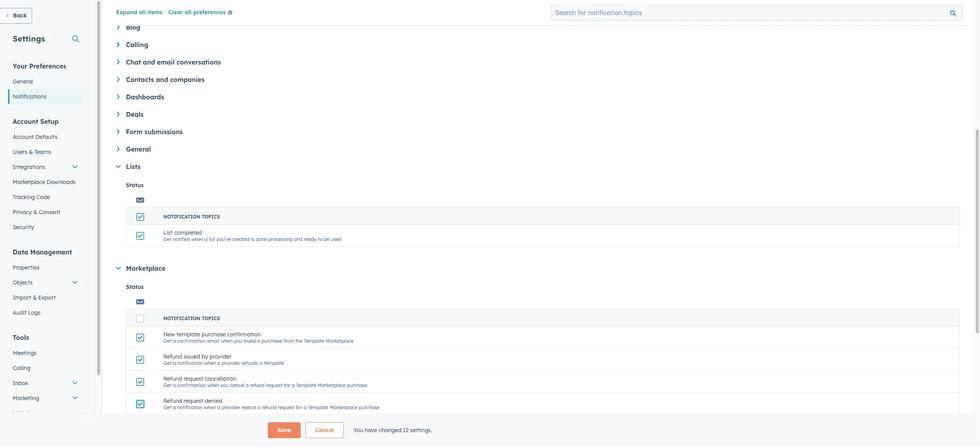 Task type: vqa. For each thing, say whether or not it's contained in the screenshot.


Task type: locate. For each thing, give the bounding box(es) containing it.
to inside list completed get notified when a list you've created is done processing and ready to be used
[[318, 237, 323, 243]]

general down the your
[[13, 78, 33, 85]]

1 vertical spatial email
[[207, 338, 220, 344]]

1 vertical spatial notification
[[177, 405, 203, 411]]

template
[[304, 338, 324, 344], [296, 383, 317, 389], [308, 405, 328, 411], [308, 427, 329, 433]]

caret image for chat and email conversations
[[117, 59, 120, 65]]

from inside new template purchase confirmation get a confirmation email when you make a purchase from the template marketplace
[[283, 338, 294, 344]]

0 horizontal spatial general
[[13, 78, 33, 85]]

1 notification from the top
[[163, 214, 201, 220]]

1 get from the top
[[163, 237, 172, 243]]

and for contacts
[[156, 76, 168, 84]]

caret image inside calling dropdown button
[[117, 42, 120, 47]]

caret image inside the general dropdown button
[[117, 147, 120, 152]]

1 vertical spatial status
[[126, 284, 144, 291]]

2 vertical spatial notification
[[177, 427, 203, 433]]

your preferences
[[13, 62, 66, 70]]

notification topics up completed
[[163, 214, 220, 220]]

caret image
[[117, 25, 120, 30], [117, 59, 120, 65], [117, 77, 120, 82], [117, 94, 120, 99], [117, 147, 120, 152], [116, 165, 121, 168], [116, 267, 121, 270]]

cancel
[[316, 427, 334, 434]]

to left install
[[407, 427, 412, 433]]

contacts and companies button
[[117, 76, 960, 84]]

teams
[[34, 149, 51, 156]]

1 vertical spatial you've
[[243, 427, 258, 433]]

1 vertical spatial refund
[[262, 405, 277, 411]]

logs
[[28, 310, 41, 317]]

1 vertical spatial calling
[[13, 365, 30, 372]]

clear all preferences
[[168, 9, 226, 16]]

notification
[[163, 214, 201, 220], [163, 316, 201, 322]]

calling up chat
[[126, 41, 148, 49]]

1 account from the top
[[13, 118, 38, 126]]

when up the cancellation on the bottom left
[[204, 361, 216, 367]]

2 topics from the top
[[202, 316, 220, 322]]

0 vertical spatial &
[[29, 149, 33, 156]]

1 horizontal spatial ready
[[393, 427, 406, 433]]

2 status from the top
[[126, 284, 144, 291]]

privacy & consent
[[13, 209, 60, 216]]

import
[[13, 294, 31, 302]]

1 vertical spatial notification topics
[[163, 316, 220, 322]]

you inside refund request cancellation get a confirmation when you cancel a refund request for a template marketplace purchase
[[220, 383, 229, 389]]

0 vertical spatial ready
[[304, 237, 317, 243]]

when up denied
[[207, 383, 219, 389]]

1 vertical spatial template
[[264, 361, 284, 367]]

you've down the rejects
[[243, 427, 258, 433]]

meetings
[[13, 350, 36, 357]]

email up by
[[207, 338, 220, 344]]

2 all from the left
[[185, 9, 192, 16]]

1 vertical spatial topics
[[202, 316, 220, 322]]

0 vertical spatial general
[[13, 78, 33, 85]]

marketplace inside new template purchase confirmation get a confirmation email when you make a purchase from the template marketplace
[[326, 338, 354, 344]]

email up contacts and companies
[[157, 58, 175, 66]]

notifications link
[[8, 89, 83, 104]]

template right the new
[[177, 331, 200, 338]]

downloaded
[[259, 427, 286, 433]]

2 vertical spatial &
[[33, 294, 37, 302]]

0 vertical spatial template
[[177, 331, 200, 338]]

expand all items
[[116, 9, 162, 16]]

1 horizontal spatial all
[[185, 9, 192, 16]]

0 vertical spatial topics
[[202, 214, 220, 220]]

1 vertical spatial to
[[407, 427, 412, 433]]

1 topics from the top
[[202, 214, 220, 220]]

template inside new template purchase confirmation get a confirmation email when you make a purchase from the template marketplace
[[304, 338, 324, 344]]

1 vertical spatial account
[[13, 134, 34, 141]]

template inside 'refund request denied get a notification when a provider rejects a refund request for a template marketplace purchase'
[[308, 405, 328, 411]]

1 vertical spatial ready
[[393, 427, 406, 433]]

new template purchase confirmation get a confirmation email when you make a purchase from the template marketplace
[[163, 331, 354, 344]]

2 notification from the top
[[177, 405, 203, 411]]

account for account setup
[[13, 118, 38, 126]]

1 caret image from the top
[[117, 42, 120, 47]]

refund right the rejects
[[262, 405, 277, 411]]

calling up inbox
[[13, 365, 30, 372]]

ready left be
[[304, 237, 317, 243]]

purchase inside refund request cancellation get a confirmation when you cancel a refund request for a template marketplace purchase
[[347, 383, 368, 389]]

2 vertical spatial refund
[[163, 398, 182, 405]]

request down issued
[[184, 376, 203, 383]]

0 horizontal spatial template
[[177, 331, 200, 338]]

list completed get notified when a list you've created is done processing and ready to be used
[[163, 229, 342, 243]]

refund inside 'refund request denied get a notification when a provider rejects a refund request for a template marketplace purchase'
[[163, 398, 182, 405]]

1 vertical spatial caret image
[[117, 112, 120, 117]]

2 horizontal spatial and
[[294, 237, 303, 243]]

to left be
[[318, 237, 323, 243]]

0 horizontal spatial you've
[[217, 237, 231, 243]]

1 vertical spatial &
[[33, 209, 37, 216]]

0 vertical spatial notification
[[163, 214, 201, 220]]

0 vertical spatial caret image
[[117, 42, 120, 47]]

3 get from the top
[[163, 361, 172, 367]]

caret image inside deals 'dropdown button'
[[117, 112, 120, 117]]

when inside refund issued by provider get a notification when a provider refunds a template
[[204, 361, 216, 367]]

refund
[[250, 383, 265, 389], [262, 405, 277, 411]]

topics for marketplace
[[202, 316, 220, 322]]

caret image inside the marketplace dropdown button
[[116, 267, 121, 270]]

caret image for general
[[117, 147, 120, 152]]

preferences
[[193, 9, 226, 16]]

and down chat and email conversations
[[156, 76, 168, 84]]

is
[[251, 237, 254, 243]]

inbox
[[13, 380, 28, 387]]

account up users
[[13, 134, 34, 141]]

you've inside list completed get notified when a list you've created is done processing and ready to be used
[[217, 237, 231, 243]]

for up 'refund request denied get a notification when a provider rejects a refund request for a template marketplace purchase' on the bottom of the page
[[284, 383, 290, 389]]

& for consent
[[33, 209, 37, 216]]

objects
[[13, 279, 33, 287]]

status
[[126, 182, 144, 189], [126, 284, 144, 291]]

0 vertical spatial notification topics
[[163, 214, 220, 220]]

account
[[13, 118, 38, 126], [13, 134, 34, 141]]

0 horizontal spatial for
[[284, 383, 290, 389]]

general button
[[117, 145, 960, 153]]

& for export
[[33, 294, 37, 302]]

topics up list
[[202, 214, 220, 220]]

refund
[[163, 354, 182, 361], [163, 376, 182, 383], [163, 398, 182, 405]]

when down the cancellation on the bottom left
[[204, 405, 216, 411]]

& right users
[[29, 149, 33, 156]]

status for lists
[[126, 182, 144, 189]]

template inside refund request cancellation get a confirmation when you cancel a refund request for a template marketplace purchase
[[296, 383, 317, 389]]

2 vertical spatial template
[[222, 427, 242, 433]]

marketplace
[[13, 179, 45, 186], [126, 265, 166, 273], [326, 338, 354, 344], [318, 383, 346, 389], [330, 405, 358, 411], [330, 427, 358, 433]]

caret image inside blog dropdown button
[[117, 25, 120, 30]]

0 vertical spatial from
[[283, 338, 294, 344]]

notification topics
[[163, 214, 220, 220], [163, 316, 220, 322]]

0 horizontal spatial and
[[143, 58, 155, 66]]

the
[[296, 338, 303, 344], [300, 427, 307, 433]]

2 account from the top
[[13, 134, 34, 141]]

form
[[126, 128, 143, 136]]

4 get from the top
[[163, 383, 172, 389]]

meetings link
[[8, 346, 83, 361]]

2 vertical spatial and
[[294, 237, 303, 243]]

dashboards
[[126, 93, 164, 101]]

form submissions
[[126, 128, 183, 136]]

refund right 'cancel'
[[250, 383, 265, 389]]

marketplace inside 'refund request denied get a notification when a provider rejects a refund request for a template marketplace purchase'
[[330, 405, 358, 411]]

2 notification topics from the top
[[163, 316, 220, 322]]

2 get from the top
[[163, 338, 172, 344]]

from right make
[[283, 338, 294, 344]]

ready right update on the left bottom of the page
[[393, 427, 406, 433]]

1 horizontal spatial email
[[207, 338, 220, 344]]

you have changed 12 settings.
[[353, 427, 432, 434]]

marketplace button
[[116, 265, 960, 273]]

deals button
[[117, 111, 960, 118]]

caret image for contacts and companies
[[117, 77, 120, 82]]

5 get from the top
[[163, 405, 172, 411]]

1 vertical spatial refund
[[163, 376, 182, 383]]

used
[[331, 237, 342, 243]]

caret image left form
[[117, 129, 120, 134]]

refunds
[[242, 361, 258, 367]]

provider left the rejects
[[222, 405, 240, 411]]

when left list
[[191, 237, 203, 243]]

template inside new template purchase confirmation get a confirmation email when you make a purchase from the template marketplace
[[177, 331, 200, 338]]

topics
[[202, 214, 220, 220], [202, 316, 220, 322]]

0 vertical spatial notification
[[177, 361, 203, 367]]

1 notification from the top
[[177, 361, 203, 367]]

blog
[[126, 23, 140, 31]]

marketing
[[13, 395, 39, 402]]

1 all from the left
[[139, 9, 146, 16]]

for inside refund request cancellation get a confirmation when you cancel a refund request for a template marketplace purchase
[[284, 383, 290, 389]]

defaults
[[36, 134, 57, 141]]

notification inside refund issued by provider get a notification when a provider refunds a template
[[177, 361, 203, 367]]

3 refund from the top
[[163, 398, 182, 405]]

0 horizontal spatial calling
[[13, 365, 30, 372]]

data
[[13, 248, 28, 256]]

when up refund issued by provider get a notification when a provider refunds a template
[[221, 338, 233, 344]]

& inside data management "element"
[[33, 294, 37, 302]]

0 vertical spatial for
[[284, 383, 290, 389]]

0 vertical spatial you
[[234, 338, 242, 344]]

topics for lists
[[202, 214, 220, 220]]

1 vertical spatial and
[[156, 76, 168, 84]]

0 horizontal spatial all
[[139, 9, 146, 16]]

1 notification topics from the top
[[163, 214, 220, 220]]

caret image inside the lists 'dropdown button'
[[116, 165, 121, 168]]

import & export link
[[8, 290, 83, 306]]

account defaults link
[[8, 130, 83, 145]]

account setup
[[13, 118, 59, 126]]

you left make
[[234, 338, 242, 344]]

1 horizontal spatial to
[[407, 427, 412, 433]]

ready
[[304, 237, 317, 243], [393, 427, 406, 433]]

processing
[[268, 237, 293, 243]]

account up account defaults
[[13, 118, 38, 126]]

0 horizontal spatial ready
[[304, 237, 317, 243]]

all inside clear all preferences button
[[185, 9, 192, 16]]

1 horizontal spatial you
[[234, 338, 242, 344]]

topics up by
[[202, 316, 220, 322]]

refund issued by provider get a notification when a provider refunds a template
[[163, 354, 284, 367]]

calling inside tools element
[[13, 365, 30, 372]]

tools
[[13, 334, 29, 342]]

you've
[[217, 237, 231, 243], [243, 427, 258, 433]]

1 horizontal spatial and
[[156, 76, 168, 84]]

template
[[177, 331, 200, 338], [264, 361, 284, 367], [222, 427, 242, 433]]

privacy & consent link
[[8, 205, 83, 220]]

all right clear
[[185, 9, 192, 16]]

& left export on the left of page
[[33, 294, 37, 302]]

you've right list
[[217, 237, 231, 243]]

companies
[[170, 76, 205, 84]]

account setup element
[[8, 117, 83, 235]]

0 vertical spatial account
[[13, 118, 38, 126]]

integrations button
[[8, 160, 83, 175]]

you left 'cancel'
[[220, 383, 229, 389]]

marketing button
[[8, 391, 83, 406]]

you
[[234, 338, 242, 344], [220, 383, 229, 389]]

your
[[13, 62, 27, 70]]

settings.
[[410, 427, 432, 434]]

request
[[184, 376, 203, 383], [266, 383, 283, 389], [184, 398, 203, 405], [278, 405, 295, 411]]

1 horizontal spatial general
[[126, 145, 151, 153]]

Search for notification topics search field
[[551, 5, 963, 21]]

when
[[191, 237, 203, 243], [221, 338, 233, 344], [204, 361, 216, 367], [207, 383, 219, 389], [204, 405, 216, 411], [204, 427, 216, 433]]

0 vertical spatial and
[[143, 58, 155, 66]]

2 horizontal spatial template
[[264, 361, 284, 367]]

refund for refund request denied
[[163, 398, 182, 405]]

and right chat
[[143, 58, 155, 66]]

2 refund from the top
[[163, 376, 182, 383]]

6 get from the top
[[163, 427, 172, 433]]

1 horizontal spatial template
[[222, 427, 242, 433]]

0 vertical spatial to
[[318, 237, 323, 243]]

request left denied
[[184, 398, 203, 405]]

caret image for lists
[[116, 165, 121, 168]]

2 caret image from the top
[[117, 112, 120, 117]]

all left items
[[139, 9, 146, 16]]

caret image for blog
[[117, 25, 120, 30]]

refund inside refund request cancellation get a confirmation when you cancel a refund request for a template marketplace purchase
[[163, 376, 182, 383]]

confirmation up denied
[[177, 383, 206, 389]]

1 vertical spatial for
[[296, 405, 302, 411]]

caret image left deals
[[117, 112, 120, 117]]

caret image inside chat and email conversations 'dropdown button'
[[117, 59, 120, 65]]

caret image
[[117, 42, 120, 47], [117, 112, 120, 117], [117, 129, 120, 134]]

template up refund request cancellation get a confirmation when you cancel a refund request for a template marketplace purchase
[[264, 361, 284, 367]]

website button
[[8, 406, 83, 421]]

notification topics for lists
[[163, 214, 220, 220]]

3 caret image from the top
[[117, 129, 120, 134]]

when down denied
[[204, 427, 216, 433]]

get
[[163, 237, 172, 243], [163, 338, 172, 344], [163, 361, 172, 367], [163, 383, 172, 389], [163, 405, 172, 411], [163, 427, 172, 433]]

when inside refund request cancellation get a confirmation when you cancel a refund request for a template marketplace purchase
[[207, 383, 219, 389]]

ready inside list completed get notified when a list you've created is done processing and ready to be used
[[304, 237, 317, 243]]

0 horizontal spatial you
[[220, 383, 229, 389]]

done
[[256, 237, 267, 243]]

caret image down "expand"
[[117, 42, 120, 47]]

0 vertical spatial refund
[[250, 383, 265, 389]]

1 vertical spatial notification
[[163, 316, 201, 322]]

1 horizontal spatial for
[[296, 405, 302, 411]]

1 refund from the top
[[163, 354, 182, 361]]

purchase inside 'refund request denied get a notification when a provider rejects a refund request for a template marketplace purchase'
[[359, 405, 379, 411]]

1 vertical spatial you
[[220, 383, 229, 389]]

marketplace downloads
[[13, 179, 76, 186]]

for up get a notification when a template you've downloaded from the template marketplace has an update ready to install
[[296, 405, 302, 411]]

& right privacy
[[33, 209, 37, 216]]

have
[[365, 427, 377, 434]]

notification topics for marketplace
[[163, 316, 220, 322]]

general down form
[[126, 145, 151, 153]]

and
[[143, 58, 155, 66], [156, 76, 168, 84], [294, 237, 303, 243]]

&
[[29, 149, 33, 156], [33, 209, 37, 216], [33, 294, 37, 302]]

refund inside refund issued by provider get a notification when a provider refunds a template
[[163, 354, 182, 361]]

notification topics up the new
[[163, 316, 220, 322]]

and for chat
[[143, 58, 155, 66]]

0 horizontal spatial to
[[318, 237, 323, 243]]

refund inside refund request cancellation get a confirmation when you cancel a refund request for a template marketplace purchase
[[250, 383, 265, 389]]

0 horizontal spatial email
[[157, 58, 175, 66]]

0 vertical spatial the
[[296, 338, 303, 344]]

1 horizontal spatial calling
[[126, 41, 148, 49]]

to
[[318, 237, 323, 243], [407, 427, 412, 433]]

users
[[13, 149, 27, 156]]

import & export
[[13, 294, 56, 302]]

2 vertical spatial caret image
[[117, 129, 120, 134]]

completed
[[174, 229, 202, 237]]

from right downloaded
[[288, 427, 299, 433]]

caret image inside dashboards dropdown button
[[117, 94, 120, 99]]

0 vertical spatial refund
[[163, 354, 182, 361]]

general
[[13, 78, 33, 85], [126, 145, 151, 153]]

0 vertical spatial status
[[126, 182, 144, 189]]

and right processing
[[294, 237, 303, 243]]

caret image inside form submissions dropdown button
[[117, 129, 120, 134]]

2 notification from the top
[[163, 316, 201, 322]]

notification up completed
[[163, 214, 201, 220]]

notification
[[177, 361, 203, 367], [177, 405, 203, 411], [177, 427, 203, 433]]

template down the rejects
[[222, 427, 242, 433]]

account for account defaults
[[13, 134, 34, 141]]

1 status from the top
[[126, 182, 144, 189]]

0 vertical spatial you've
[[217, 237, 231, 243]]

notification up the new
[[163, 316, 201, 322]]

caret image inside contacts and companies 'dropdown button'
[[117, 77, 120, 82]]

all for expand
[[139, 9, 146, 16]]

1 vertical spatial general
[[126, 145, 151, 153]]



Task type: describe. For each thing, give the bounding box(es) containing it.
back
[[13, 12, 27, 19]]

audit logs
[[13, 310, 41, 317]]

integrations
[[13, 164, 45, 171]]

tracking code link
[[8, 190, 83, 205]]

marketplace inside account setup element
[[13, 179, 45, 186]]

and inside list completed get notified when a list you've created is done processing and ready to be used
[[294, 237, 303, 243]]

audit logs link
[[8, 306, 83, 321]]

you
[[353, 427, 363, 434]]

new
[[163, 331, 175, 338]]

preferences
[[29, 62, 66, 70]]

inbox button
[[8, 376, 83, 391]]

get inside refund issued by provider get a notification when a provider refunds a template
[[163, 361, 172, 367]]

1 vertical spatial the
[[300, 427, 307, 433]]

consent
[[39, 209, 60, 216]]

list
[[209, 237, 215, 243]]

1 horizontal spatial you've
[[243, 427, 258, 433]]

get inside refund request cancellation get a confirmation when you cancel a refund request for a template marketplace purchase
[[163, 383, 172, 389]]

website
[[13, 410, 34, 417]]

confirmation inside refund request cancellation get a confirmation when you cancel a refund request for a template marketplace purchase
[[177, 383, 206, 389]]

data management
[[13, 248, 72, 256]]

privacy
[[13, 209, 32, 216]]

cancel button
[[306, 423, 344, 439]]

0 vertical spatial email
[[157, 58, 175, 66]]

when inside list completed get notified when a list you've created is done processing and ready to be used
[[191, 237, 203, 243]]

notification for marketplace
[[163, 316, 201, 322]]

your preferences element
[[8, 62, 83, 104]]

confirmation up refunds
[[227, 331, 261, 338]]

caret image for dashboards
[[117, 94, 120, 99]]

chat and email conversations
[[126, 58, 221, 66]]

management
[[30, 248, 72, 256]]

caret image for marketplace
[[116, 267, 121, 270]]

when inside 'refund request denied get a notification when a provider rejects a refund request for a template marketplace purchase'
[[204, 405, 216, 411]]

back link
[[0, 8, 32, 24]]

request up "save" button
[[278, 405, 295, 411]]

status for marketplace
[[126, 284, 144, 291]]

data management element
[[8, 248, 83, 321]]

items
[[147, 9, 162, 16]]

cancellation
[[205, 376, 236, 383]]

provider up the cancellation on the bottom left
[[222, 361, 240, 367]]

get inside new template purchase confirmation get a confirmation email when you make a purchase from the template marketplace
[[163, 338, 172, 344]]

security link
[[8, 220, 83, 235]]

provider inside 'refund request denied get a notification when a provider rejects a refund request for a template marketplace purchase'
[[222, 405, 240, 411]]

blog button
[[117, 23, 960, 31]]

expand
[[116, 9, 137, 16]]

users & teams link
[[8, 145, 83, 160]]

notifications
[[13, 93, 47, 100]]

tools element
[[8, 334, 83, 447]]

by
[[202, 354, 208, 361]]

be
[[324, 237, 330, 243]]

refund inside 'refund request denied get a notification when a provider rejects a refund request for a template marketplace purchase'
[[262, 405, 277, 411]]

created
[[232, 237, 250, 243]]

tracking
[[13, 194, 35, 201]]

expand all items button
[[116, 9, 162, 16]]

update
[[376, 427, 392, 433]]

the inside new template purchase confirmation get a confirmation email when you make a purchase from the template marketplace
[[296, 338, 303, 344]]

users & teams
[[13, 149, 51, 156]]

properties link
[[8, 260, 83, 275]]

lists
[[126, 163, 141, 171]]

for inside 'refund request denied get a notification when a provider rejects a refund request for a template marketplace purchase'
[[296, 405, 302, 411]]

install
[[413, 427, 426, 433]]

template inside refund issued by provider get a notification when a provider refunds a template
[[264, 361, 284, 367]]

tracking code
[[13, 194, 50, 201]]

settings
[[13, 34, 45, 44]]

dashboards button
[[117, 93, 960, 101]]

0 vertical spatial calling
[[126, 41, 148, 49]]

chat
[[126, 58, 141, 66]]

account defaults
[[13, 134, 57, 141]]

denied
[[205, 398, 223, 405]]

conversations
[[177, 58, 221, 66]]

lists button
[[116, 163, 960, 171]]

changed
[[379, 427, 402, 434]]

calling button
[[117, 41, 960, 49]]

properties
[[13, 264, 39, 271]]

caret image for calling
[[117, 42, 120, 47]]

clear all preferences button
[[168, 8, 236, 18]]

export
[[38, 294, 56, 302]]

get inside list completed get notified when a list you've created is done processing and ready to be used
[[163, 237, 172, 243]]

code
[[36, 194, 50, 201]]

objects button
[[8, 275, 83, 290]]

rejects
[[242, 405, 256, 411]]

caret image for form submissions
[[117, 129, 120, 134]]

save button
[[268, 423, 301, 439]]

an
[[369, 427, 374, 433]]

marketplace downloads link
[[8, 175, 83, 190]]

you inside new template purchase confirmation get a confirmation email when you make a purchase from the template marketplace
[[234, 338, 242, 344]]

security
[[13, 224, 34, 231]]

contacts and companies
[[126, 76, 205, 84]]

email inside new template purchase confirmation get a confirmation email when you make a purchase from the template marketplace
[[207, 338, 220, 344]]

clear
[[168, 9, 183, 16]]

audit
[[13, 310, 27, 317]]

marketplace inside refund request cancellation get a confirmation when you cancel a refund request for a template marketplace purchase
[[318, 383, 346, 389]]

request up 'refund request denied get a notification when a provider rejects a refund request for a template marketplace purchase' on the bottom of the page
[[266, 383, 283, 389]]

caret image for deals
[[117, 112, 120, 117]]

refund for refund issued by provider
[[163, 354, 182, 361]]

a inside list completed get notified when a list you've created is done processing and ready to be used
[[205, 237, 208, 243]]

12
[[403, 427, 409, 434]]

form submissions button
[[117, 128, 960, 136]]

calling link
[[8, 361, 83, 376]]

submissions
[[145, 128, 183, 136]]

& for teams
[[29, 149, 33, 156]]

1 vertical spatial from
[[288, 427, 299, 433]]

notified
[[173, 237, 190, 243]]

notification inside 'refund request denied get a notification when a provider rejects a refund request for a template marketplace purchase'
[[177, 405, 203, 411]]

issued
[[184, 354, 200, 361]]

general inside your preferences element
[[13, 78, 33, 85]]

3 notification from the top
[[177, 427, 203, 433]]

when inside new template purchase confirmation get a confirmation email when you make a purchase from the template marketplace
[[221, 338, 233, 344]]

refund for refund request cancellation
[[163, 376, 182, 383]]

all for clear
[[185, 9, 192, 16]]

get inside 'refund request denied get a notification when a provider rejects a refund request for a template marketplace purchase'
[[163, 405, 172, 411]]

provider right by
[[210, 354, 231, 361]]

cancel
[[230, 383, 244, 389]]

refund request cancellation get a confirmation when you cancel a refund request for a template marketplace purchase
[[163, 376, 368, 389]]

make
[[244, 338, 256, 344]]

notification for lists
[[163, 214, 201, 220]]

confirmation up issued
[[177, 338, 206, 344]]



